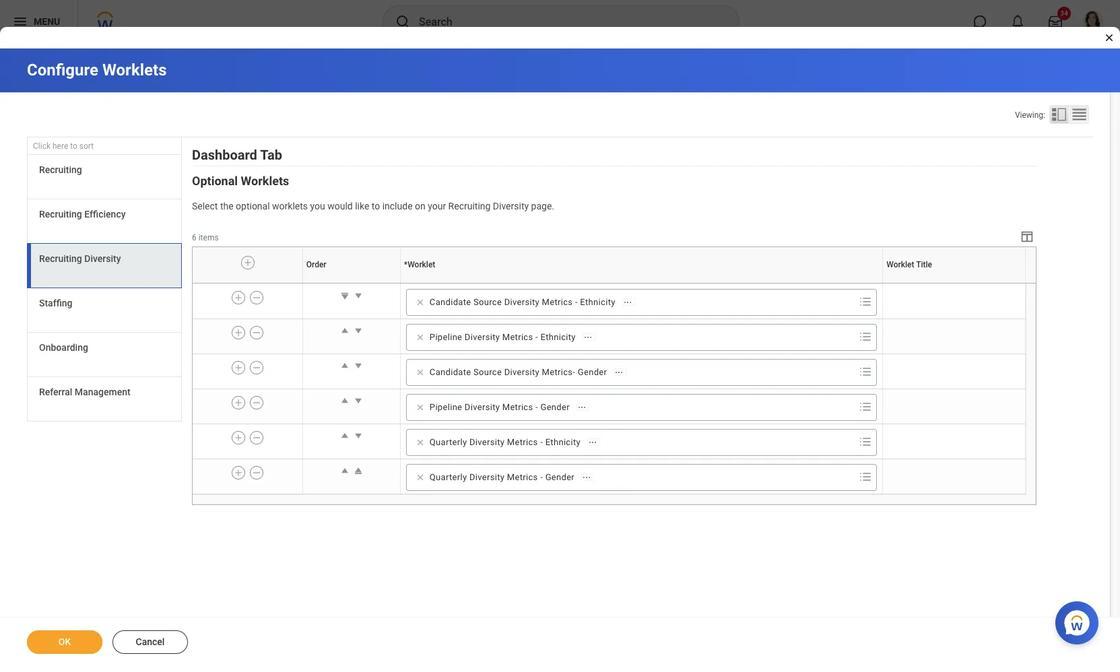 Task type: describe. For each thing, give the bounding box(es) containing it.
x small image for candidate source diversity metrics- gender
[[414, 366, 427, 379]]

gender for candidate source diversity metrics- gender
[[578, 367, 607, 377]]

candidate source diversity metrics- gender, press delete to clear value. option
[[411, 365, 631, 381]]

notifications large image
[[1012, 15, 1025, 28]]

caret up image for pipeline diversity metrics - gender
[[338, 394, 352, 408]]

items
[[199, 233, 219, 242]]

plus image for 4th minus icon from the top
[[234, 467, 244, 479]]

quarterly for quarterly diversity metrics - gender
[[430, 472, 467, 482]]

metrics for pipeline diversity metrics - ethnicity
[[503, 332, 533, 342]]

configure worklets dialog
[[0, 0, 1121, 667]]

* worklet
[[404, 260, 436, 270]]

click
[[33, 142, 51, 151]]

pipeline diversity metrics - gender, press delete to clear value. option
[[411, 400, 594, 416]]

cancel button
[[113, 631, 188, 654]]

configure worklets main content
[[0, 49, 1121, 667]]

quarterly diversity metrics - ethnicity
[[430, 437, 581, 447]]

caret up image for quarterly diversity metrics - ethnicity
[[338, 429, 352, 443]]

diversity inside pipeline diversity metrics - ethnicity element
[[465, 332, 500, 342]]

select
[[192, 201, 218, 212]]

recruiting for recruiting efficiency
[[39, 209, 82, 220]]

pipeline diversity metrics - gender
[[430, 402, 570, 412]]

caret top image
[[352, 464, 365, 478]]

quarterly diversity metrics - ethnicity element
[[430, 437, 581, 449]]

x small image
[[414, 471, 427, 484]]

order worklet worklet title
[[351, 283, 957, 284]]

recruiting efficiency
[[39, 209, 126, 220]]

2 caret down image from the top
[[352, 324, 365, 338]]

*
[[404, 260, 408, 270]]

diversity inside quarterly diversity metrics - ethnicity element
[[470, 437, 505, 447]]

candidate for candidate source diversity metrics- gender
[[430, 367, 471, 377]]

row element containing quarterly diversity metrics - ethnicity
[[193, 424, 1026, 459]]

dashboard tab
[[192, 147, 282, 163]]

optional worklets button
[[192, 174, 289, 188]]

tab
[[260, 147, 282, 163]]

optional worklets
[[192, 174, 289, 188]]

worklets for configure worklets
[[102, 61, 167, 80]]

source for metrics
[[474, 297, 502, 307]]

candidate source diversity metrics - ethnicity
[[430, 297, 616, 307]]

prompts image for pipeline diversity metrics - ethnicity
[[858, 329, 874, 345]]

quarterly for quarterly diversity metrics - ethnicity
[[430, 437, 467, 447]]

include
[[383, 201, 413, 212]]

order for order
[[306, 260, 327, 270]]

prompts image for candidate source diversity metrics - ethnicity
[[858, 294, 874, 310]]

click here to sort button
[[27, 138, 182, 155]]

caret down image for candidate source diversity metrics - ethnicity
[[352, 289, 365, 303]]

row element containing candidate source diversity metrics - ethnicity
[[193, 284, 1026, 319]]

viewing: option group
[[1016, 105, 1094, 127]]

inbox large image
[[1049, 15, 1063, 28]]

related actions image for candidate source diversity metrics- gender
[[615, 368, 624, 377]]

pipeline diversity metrics - ethnicity, press delete to clear value. option
[[411, 329, 600, 346]]

diversity inside candidate source diversity metrics - ethnicity element
[[505, 297, 540, 307]]

candidate source diversity metrics- gender element
[[430, 367, 607, 379]]

candidate source diversity metrics - ethnicity element
[[430, 296, 616, 309]]

sort
[[79, 142, 94, 151]]

pipeline for pipeline diversity metrics - ethnicity
[[430, 332, 463, 342]]

- for pipeline diversity metrics - gender
[[536, 402, 538, 412]]

recruiting diversity
[[39, 254, 121, 264]]

related actions image for candidate source diversity metrics - ethnicity
[[623, 298, 633, 307]]

caret up image for candidate source diversity metrics- gender
[[338, 359, 352, 373]]

candidate source diversity metrics - ethnicity, press delete to clear value. option
[[411, 294, 639, 311]]

caret down image for candidate source diversity metrics- gender
[[352, 359, 365, 373]]

diversity inside navigation pane region
[[84, 254, 121, 264]]

ok
[[58, 637, 71, 648]]

like
[[355, 201, 370, 212]]

minus image for candidate source diversity metrics - ethnicity
[[252, 292, 262, 304]]

ok button
[[27, 631, 102, 654]]

your
[[428, 201, 446, 212]]

configure worklets
[[27, 61, 167, 80]]

metrics for quarterly diversity metrics - ethnicity
[[507, 437, 538, 447]]

management
[[75, 387, 130, 398]]

quarterly diversity metrics - gender element
[[430, 472, 575, 484]]

to inside optional worklets group
[[372, 201, 380, 212]]

4 minus image from the top
[[252, 467, 262, 479]]

x small image for pipeline diversity metrics - gender
[[414, 401, 427, 414]]

1 vertical spatial title
[[955, 283, 957, 284]]

pipeline diversity metrics - gender element
[[430, 402, 570, 414]]

0 vertical spatial ethnicity
[[580, 297, 616, 307]]

row element containing pipeline diversity metrics - gender
[[193, 389, 1026, 424]]

related actions image for quarterly diversity metrics - ethnicity
[[588, 438, 598, 447]]

would
[[328, 201, 353, 212]]

page.
[[531, 201, 555, 212]]

pipeline for pipeline diversity metrics - gender
[[430, 402, 463, 412]]

caret up image for quarterly diversity metrics - gender
[[338, 464, 352, 478]]

referral management
[[39, 387, 130, 398]]

quarterly diversity metrics - gender, press delete to clear value. option
[[411, 470, 599, 486]]

caret down image
[[352, 394, 365, 408]]

caret up image for pipeline diversity metrics - ethnicity
[[338, 324, 352, 338]]

to inside click here to sort popup button
[[70, 142, 77, 151]]

prompts image for pipeline diversity metrics - gender
[[858, 399, 874, 415]]

row element containing quarterly diversity metrics - gender
[[193, 459, 1026, 494]]

related actions image for pipeline diversity metrics - ethnicity
[[584, 333, 593, 342]]

caret down image for quarterly diversity metrics - ethnicity
[[352, 429, 365, 443]]

6 items
[[192, 233, 219, 242]]

- for pipeline diversity metrics - ethnicity
[[536, 332, 538, 342]]

optional worklets group
[[192, 173, 1037, 505]]

close configure worklets image
[[1105, 32, 1115, 43]]

worklet title column header
[[883, 283, 1026, 284]]

diversity inside quarterly diversity metrics - gender "element"
[[470, 472, 505, 482]]

optional
[[192, 174, 238, 188]]

diversity inside the candidate source diversity metrics- gender element
[[505, 367, 540, 377]]



Task type: locate. For each thing, give the bounding box(es) containing it.
diversity up pipeline diversity metrics - ethnicity, press delete to clear value. option
[[505, 297, 540, 307]]

worklets for optional worklets
[[241, 174, 289, 188]]

x small image for pipeline diversity metrics - ethnicity
[[414, 331, 427, 344]]

candidate
[[430, 297, 471, 307], [430, 367, 471, 377]]

0 vertical spatial caret up image
[[338, 324, 352, 338]]

worklets
[[272, 201, 308, 212]]

3 caret down image from the top
[[352, 359, 365, 373]]

plus image for minus icon corresponding to candidate source diversity metrics- gender
[[234, 362, 244, 374]]

1 vertical spatial pipeline
[[430, 402, 463, 412]]

1 quarterly from the top
[[430, 437, 467, 447]]

1 vertical spatial source
[[474, 367, 502, 377]]

candidate source diversity metrics- gender
[[430, 367, 607, 377]]

order for order worklet worklet title
[[351, 283, 352, 284]]

gender down "quarterly diversity metrics - ethnicity, press delete to clear value." option
[[546, 472, 575, 482]]

related actions image inside candidate source diversity metrics - ethnicity, press delete to clear value. option
[[623, 298, 633, 307]]

row element
[[193, 247, 1029, 283], [193, 284, 1026, 319], [193, 319, 1026, 354], [193, 354, 1026, 389], [193, 389, 1026, 424], [193, 424, 1026, 459], [193, 459, 1026, 494]]

related actions image for quarterly diversity metrics - gender
[[582, 473, 592, 482]]

row element containing order
[[193, 247, 1029, 283]]

candidate up pipeline diversity metrics - gender
[[430, 367, 471, 377]]

recruiting left efficiency
[[39, 209, 82, 220]]

2 vertical spatial prompts image
[[858, 434, 874, 450]]

source for metrics-
[[474, 367, 502, 377]]

4 x small image from the top
[[414, 401, 427, 414]]

minus image
[[252, 327, 262, 339], [252, 397, 262, 409]]

diversity down efficiency
[[84, 254, 121, 264]]

3 plus image from the top
[[234, 432, 244, 444]]

1 vertical spatial to
[[372, 201, 380, 212]]

x small image inside 'candidate source diversity metrics- gender, press delete to clear value.' option
[[414, 366, 427, 379]]

recruiting down here
[[39, 165, 82, 175]]

2 caret up image from the top
[[338, 394, 352, 408]]

plus image for quarterly diversity metrics - ethnicity
[[234, 432, 244, 444]]

4 caret down image from the top
[[352, 429, 365, 443]]

title
[[917, 260, 933, 270], [955, 283, 957, 284]]

related actions image for pipeline diversity metrics - gender
[[578, 403, 587, 412]]

caret up image
[[338, 324, 352, 338], [338, 394, 352, 408], [338, 464, 352, 478]]

2 vertical spatial prompts image
[[858, 469, 874, 485]]

1 horizontal spatial worklets
[[241, 174, 289, 188]]

5 x small image from the top
[[414, 436, 427, 449]]

viewing:
[[1016, 111, 1046, 120]]

2 minus image from the top
[[252, 397, 262, 409]]

navigation pane region
[[27, 138, 182, 425]]

-
[[575, 297, 578, 307], [536, 332, 538, 342], [536, 402, 538, 412], [541, 437, 543, 447], [541, 472, 543, 482]]

pipeline diversity metrics - ethnicity
[[430, 332, 576, 342]]

1 horizontal spatial order
[[351, 283, 352, 284]]

2 row element from the top
[[193, 284, 1026, 319]]

1 vertical spatial ethnicity
[[541, 332, 576, 342]]

gender for pipeline diversity metrics - gender
[[541, 402, 570, 412]]

related actions image inside pipeline diversity metrics - ethnicity, press delete to clear value. option
[[584, 333, 593, 342]]

list box
[[27, 155, 182, 422]]

1 vertical spatial plus image
[[234, 397, 244, 409]]

gender
[[578, 367, 607, 377], [541, 402, 570, 412], [546, 472, 575, 482]]

x small image inside "pipeline diversity metrics - gender, press delete to clear value." option
[[414, 401, 427, 414]]

pipeline diversity metrics - ethnicity element
[[430, 332, 576, 344]]

to
[[70, 142, 77, 151], [372, 201, 380, 212]]

6 row element from the top
[[193, 424, 1026, 459]]

related actions image inside quarterly diversity metrics - gender, press delete to clear value. option
[[582, 473, 592, 482]]

2 vertical spatial ethnicity
[[546, 437, 581, 447]]

2 prompts image from the top
[[858, 364, 874, 380]]

related actions image
[[623, 298, 633, 307], [584, 333, 593, 342], [615, 368, 624, 377], [578, 403, 587, 412], [588, 438, 598, 447], [582, 473, 592, 482]]

search image
[[395, 13, 411, 30]]

caret down image down caret bottom image
[[352, 324, 365, 338]]

the
[[220, 201, 234, 212]]

1 vertical spatial prompts image
[[858, 364, 874, 380]]

1 vertical spatial candidate
[[430, 367, 471, 377]]

1 prompts image from the top
[[858, 329, 874, 345]]

metrics inside option
[[507, 472, 538, 482]]

x small image
[[414, 296, 427, 309], [414, 331, 427, 344], [414, 366, 427, 379], [414, 401, 427, 414], [414, 436, 427, 449]]

1 horizontal spatial to
[[372, 201, 380, 212]]

referral
[[39, 387, 72, 398]]

quarterly diversity metrics - ethnicity, press delete to clear value. option
[[411, 435, 605, 451]]

1 caret up image from the top
[[338, 359, 352, 373]]

x small image for quarterly diversity metrics - ethnicity
[[414, 436, 427, 449]]

1 prompts image from the top
[[858, 294, 874, 310]]

source
[[474, 297, 502, 307], [474, 367, 502, 377]]

3 prompts image from the top
[[858, 469, 874, 485]]

x small image inside candidate source diversity metrics - ethnicity, press delete to clear value. option
[[414, 296, 427, 309]]

quarterly right x small icon
[[430, 472, 467, 482]]

diversity down pipeline diversity metrics - gender "element"
[[470, 437, 505, 447]]

candidate down '* worklet'
[[430, 297, 471, 307]]

Toggle to List Detail view radio
[[1050, 105, 1070, 124]]

onboarding
[[39, 342, 88, 353]]

related actions image inside "quarterly diversity metrics - ethnicity, press delete to clear value." option
[[588, 438, 598, 447]]

related actions image inside 'candidate source diversity metrics- gender, press delete to clear value.' option
[[615, 368, 624, 377]]

2 candidate from the top
[[430, 367, 471, 377]]

candidate for candidate source diversity metrics - ethnicity
[[430, 297, 471, 307]]

gender for quarterly diversity metrics - gender
[[546, 472, 575, 482]]

0 vertical spatial caret up image
[[338, 359, 352, 373]]

0 vertical spatial prompts image
[[858, 294, 874, 310]]

0 vertical spatial to
[[70, 142, 77, 151]]

2 plus image from the top
[[234, 397, 244, 409]]

0 horizontal spatial order
[[306, 260, 327, 270]]

1 minus image from the top
[[252, 327, 262, 339]]

0 vertical spatial plus image
[[234, 292, 244, 304]]

2 vertical spatial caret up image
[[338, 464, 352, 478]]

1 pipeline from the top
[[430, 332, 463, 342]]

pipeline inside pipeline diversity metrics - ethnicity element
[[430, 332, 463, 342]]

recruiting for recruiting diversity
[[39, 254, 82, 264]]

caret bottom image
[[338, 289, 352, 303]]

3 prompts image from the top
[[858, 434, 874, 450]]

quarterly
[[430, 437, 467, 447], [430, 472, 467, 482]]

source up pipeline diversity metrics - gender
[[474, 367, 502, 377]]

1 vertical spatial quarterly
[[430, 472, 467, 482]]

row element containing candidate source diversity metrics- gender
[[193, 354, 1026, 389]]

3 caret up image from the top
[[338, 464, 352, 478]]

diversity up quarterly diversity metrics - ethnicity
[[465, 402, 500, 412]]

0 vertical spatial prompts image
[[858, 329, 874, 345]]

x small image inside "quarterly diversity metrics - ethnicity, press delete to clear value." option
[[414, 436, 427, 449]]

click to view/edit grid preferences image
[[1020, 229, 1035, 244]]

recruiting right your
[[449, 201, 491, 212]]

1 horizontal spatial title
[[955, 283, 957, 284]]

profile logan mcneil element
[[1075, 7, 1113, 36]]

workday assistant region
[[1056, 596, 1105, 645]]

1 vertical spatial caret up image
[[338, 429, 352, 443]]

0 vertical spatial gender
[[578, 367, 607, 377]]

1 vertical spatial minus image
[[252, 397, 262, 409]]

worklets
[[102, 61, 167, 80], [241, 174, 289, 188]]

2 quarterly from the top
[[430, 472, 467, 482]]

metrics-
[[542, 367, 576, 377]]

recruiting inside optional worklets group
[[449, 201, 491, 212]]

diversity left page.
[[493, 201, 529, 212]]

1 vertical spatial gender
[[541, 402, 570, 412]]

diversity
[[493, 201, 529, 212], [84, 254, 121, 264], [505, 297, 540, 307], [465, 332, 500, 342], [505, 367, 540, 377], [465, 402, 500, 412], [470, 437, 505, 447], [470, 472, 505, 482]]

2 pipeline from the top
[[430, 402, 463, 412]]

ethnicity
[[580, 297, 616, 307], [541, 332, 576, 342], [546, 437, 581, 447]]

2 minus image from the top
[[252, 362, 262, 374]]

1 candidate from the top
[[430, 297, 471, 307]]

metrics for pipeline diversity metrics - gender
[[503, 402, 533, 412]]

2 source from the top
[[474, 367, 502, 377]]

1 caret up image from the top
[[338, 324, 352, 338]]

3 minus image from the top
[[252, 432, 262, 444]]

efficiency
[[84, 209, 126, 220]]

1 caret down image from the top
[[352, 289, 365, 303]]

diversity inside pipeline diversity metrics - gender "element"
[[465, 402, 500, 412]]

5 row element from the top
[[193, 389, 1026, 424]]

0 vertical spatial pipeline
[[430, 332, 463, 342]]

Toggle to Grid view radio
[[1070, 105, 1090, 124]]

1 vertical spatial caret up image
[[338, 394, 352, 408]]

prompts image for quarterly diversity metrics - ethnicity
[[858, 434, 874, 450]]

plus image for pipeline diversity metrics - ethnicity minus image
[[234, 327, 244, 339]]

caret down image down order column header
[[352, 289, 365, 303]]

worklet
[[408, 260, 436, 270], [887, 260, 915, 270], [641, 283, 643, 284], [953, 283, 955, 284]]

1 x small image from the top
[[414, 296, 427, 309]]

quarterly down pipeline diversity metrics - gender "element"
[[430, 437, 467, 447]]

0 vertical spatial title
[[917, 260, 933, 270]]

gender down metrics-
[[541, 402, 570, 412]]

- for quarterly diversity metrics - ethnicity
[[541, 437, 543, 447]]

list box inside configure worklets main content
[[27, 155, 182, 422]]

1 row element from the top
[[193, 247, 1029, 283]]

row element containing pipeline diversity metrics - ethnicity
[[193, 319, 1026, 354]]

gender right metrics-
[[578, 367, 607, 377]]

6
[[192, 233, 197, 242]]

prompts image
[[858, 294, 874, 310], [858, 364, 874, 380], [858, 469, 874, 485]]

ethnicity for quarterly diversity metrics - ethnicity
[[546, 437, 581, 447]]

quarterly diversity metrics - gender
[[430, 472, 575, 482]]

worklet column header
[[401, 283, 883, 284]]

pipeline
[[430, 332, 463, 342], [430, 402, 463, 412]]

recruiting up staffing
[[39, 254, 82, 264]]

caret up image
[[338, 359, 352, 373], [338, 429, 352, 443]]

caret up image up caret down image
[[338, 359, 352, 373]]

minus image for candidate source diversity metrics- gender
[[252, 362, 262, 374]]

pipeline inside pipeline diversity metrics - gender "element"
[[430, 402, 463, 412]]

0 vertical spatial source
[[474, 297, 502, 307]]

4 row element from the top
[[193, 354, 1026, 389]]

1 vertical spatial order
[[351, 283, 352, 284]]

you
[[310, 201, 325, 212]]

list box containing recruiting
[[27, 155, 182, 422]]

- for quarterly diversity metrics - gender
[[541, 472, 543, 482]]

order up caret bottom image
[[351, 283, 352, 284]]

1 plus image from the top
[[234, 292, 244, 304]]

metrics
[[542, 297, 573, 307], [503, 332, 533, 342], [503, 402, 533, 412], [507, 437, 538, 447], [507, 472, 538, 482]]

diversity up candidate source diversity metrics- gender
[[465, 332, 500, 342]]

0 vertical spatial minus image
[[252, 327, 262, 339]]

plus image
[[234, 292, 244, 304], [234, 397, 244, 409], [234, 432, 244, 444]]

1 minus image from the top
[[252, 292, 262, 304]]

related actions image inside "pipeline diversity metrics - gender, press delete to clear value." option
[[578, 403, 587, 412]]

source up pipeline diversity metrics - ethnicity
[[474, 297, 502, 307]]

2 vertical spatial plus image
[[234, 432, 244, 444]]

2 vertical spatial gender
[[546, 472, 575, 482]]

gender inside quarterly diversity metrics - gender "element"
[[546, 472, 575, 482]]

metrics for quarterly diversity metrics - gender
[[507, 472, 538, 482]]

1 vertical spatial prompts image
[[858, 399, 874, 415]]

gender inside pipeline diversity metrics - gender "element"
[[541, 402, 570, 412]]

x small image inside pipeline diversity metrics - ethnicity, press delete to clear value. option
[[414, 331, 427, 344]]

0 horizontal spatial worklets
[[102, 61, 167, 80]]

prompts image for quarterly diversity metrics - gender
[[858, 469, 874, 485]]

order up order column header
[[306, 260, 327, 270]]

dashboard
[[192, 147, 257, 163]]

optional
[[236, 201, 270, 212]]

here
[[53, 142, 68, 151]]

7 row element from the top
[[193, 459, 1026, 494]]

recruiting
[[39, 165, 82, 175], [449, 201, 491, 212], [39, 209, 82, 220], [39, 254, 82, 264]]

staffing
[[39, 298, 72, 309]]

1 vertical spatial worklets
[[241, 174, 289, 188]]

on
[[415, 201, 426, 212]]

cancel
[[136, 637, 165, 648]]

2 x small image from the top
[[414, 331, 427, 344]]

worklet title
[[887, 260, 933, 270]]

3 row element from the top
[[193, 319, 1026, 354]]

0 vertical spatial order
[[306, 260, 327, 270]]

order
[[306, 260, 327, 270], [351, 283, 352, 284]]

2 caret up image from the top
[[338, 429, 352, 443]]

caret up image down caret down image
[[338, 429, 352, 443]]

caret down image up caret down image
[[352, 359, 365, 373]]

- inside option
[[541, 472, 543, 482]]

0 vertical spatial candidate
[[430, 297, 471, 307]]

0 vertical spatial worklets
[[102, 61, 167, 80]]

plus image for candidate source diversity metrics - ethnicity
[[234, 292, 244, 304]]

plus image
[[244, 257, 253, 269], [234, 327, 244, 339], [234, 362, 244, 374], [234, 467, 244, 479]]

quarterly inside quarterly diversity metrics - gender "element"
[[430, 472, 467, 482]]

to right like
[[372, 201, 380, 212]]

3 x small image from the top
[[414, 366, 427, 379]]

order column header
[[303, 283, 401, 284]]

minus image for quarterly diversity metrics - ethnicity
[[252, 432, 262, 444]]

caret down image down caret down image
[[352, 429, 365, 443]]

minus image for pipeline diversity metrics - gender
[[252, 397, 262, 409]]

to left sort
[[70, 142, 77, 151]]

quarterly inside quarterly diversity metrics - ethnicity element
[[430, 437, 467, 447]]

select the optional worklets you would like to include on your recruiting diversity page.
[[192, 201, 555, 212]]

configure
[[27, 61, 98, 80]]

prompts image for candidate source diversity metrics- gender
[[858, 364, 874, 380]]

diversity left metrics-
[[505, 367, 540, 377]]

diversity down quarterly diversity metrics - ethnicity element
[[470, 472, 505, 482]]

caret down image
[[352, 289, 365, 303], [352, 324, 365, 338], [352, 359, 365, 373], [352, 429, 365, 443]]

x small image for candidate source diversity metrics - ethnicity
[[414, 296, 427, 309]]

0 vertical spatial quarterly
[[430, 437, 467, 447]]

click here to sort
[[33, 142, 94, 151]]

prompts image
[[858, 329, 874, 345], [858, 399, 874, 415], [858, 434, 874, 450]]

minus image
[[252, 292, 262, 304], [252, 362, 262, 374], [252, 432, 262, 444], [252, 467, 262, 479]]

recruiting for recruiting
[[39, 165, 82, 175]]

gender inside the candidate source diversity metrics- gender element
[[578, 367, 607, 377]]

ethnicity for pipeline diversity metrics - ethnicity
[[541, 332, 576, 342]]

worklets inside group
[[241, 174, 289, 188]]

minus image for pipeline diversity metrics - ethnicity
[[252, 327, 262, 339]]

2 prompts image from the top
[[858, 399, 874, 415]]

0 horizontal spatial to
[[70, 142, 77, 151]]

1 source from the top
[[474, 297, 502, 307]]

0 horizontal spatial title
[[917, 260, 933, 270]]



Task type: vqa. For each thing, say whether or not it's contained in the screenshot.
Print
no



